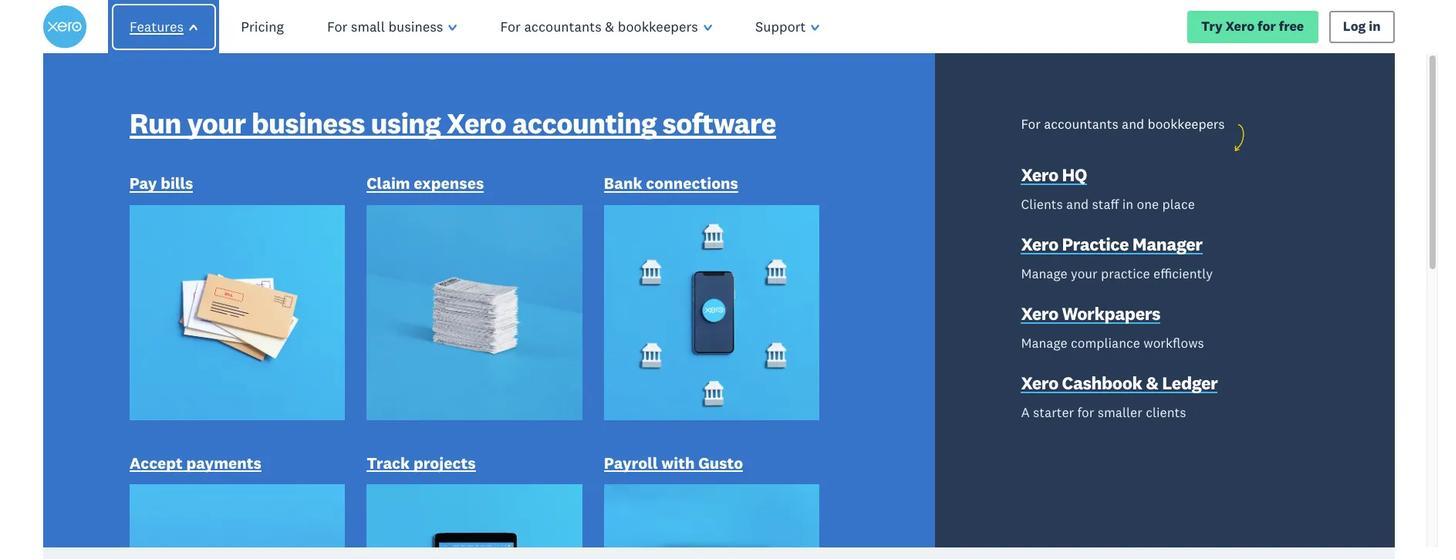 Task type: locate. For each thing, give the bounding box(es) containing it.
0 vertical spatial manage
[[1021, 266, 1068, 283]]

0 horizontal spatial &
[[605, 18, 615, 36]]

log in
[[1344, 18, 1381, 35]]

1 horizontal spatial for
[[1258, 18, 1276, 35]]

1 vertical spatial &
[[1147, 372, 1159, 394]]

1 vertical spatial your
[[1071, 266, 1098, 283]]

xero cashbook & ledger
[[1021, 372, 1218, 394]]

1 horizontal spatial bookkeepers
[[1148, 116, 1225, 133]]

payroll
[[604, 453, 658, 474]]

run your business using xero accounting software link
[[129, 105, 776, 145]]

1 vertical spatial accountants
[[1044, 116, 1119, 133]]

your
[[187, 105, 246, 141], [1071, 266, 1098, 283]]

practice
[[1063, 233, 1129, 256]]

for right "starter"
[[1078, 404, 1095, 421]]

what inside the back to what you love with xero accounting software
[[158, 155, 306, 236]]

1 horizontal spatial &
[[1147, 372, 1159, 394]]

bank connections
[[604, 173, 739, 194]]

1 horizontal spatial business
[[389, 18, 443, 36]]

clients and staff in one place
[[1021, 196, 1195, 213]]

one
[[1137, 196, 1159, 213]]

manage down xero workpapers link
[[1021, 335, 1068, 352]]

with
[[158, 213, 288, 294], [662, 453, 695, 474]]

for inside try xero for free "link"
[[1258, 18, 1276, 35]]

1 vertical spatial manage
[[1021, 335, 1068, 352]]

run
[[129, 105, 181, 141]]

manage
[[1021, 266, 1068, 283], [1021, 335, 1068, 352]]

0 vertical spatial for
[[1258, 18, 1276, 35]]

1 vertical spatial business
[[252, 105, 365, 141]]

0 vertical spatial with
[[158, 213, 288, 294]]

and
[[1122, 116, 1145, 133], [1067, 196, 1089, 213]]

business for small
[[389, 18, 443, 36]]

1 horizontal spatial and
[[1122, 116, 1145, 133]]

0 horizontal spatial for
[[1078, 404, 1095, 421]]

for for starter
[[1078, 404, 1095, 421]]

1 vertical spatial for
[[1078, 404, 1095, 421]]

0 horizontal spatial for
[[327, 18, 348, 36]]

1 horizontal spatial for
[[501, 18, 521, 36]]

& for cashbook
[[1147, 372, 1159, 394]]

software
[[663, 105, 776, 141], [158, 330, 416, 411]]

0 vertical spatial bookkeepers
[[618, 18, 698, 36]]

your for run
[[187, 105, 246, 141]]

compare
[[366, 439, 423, 456]]

learn what xero can do link
[[158, 432, 334, 464]]

track
[[367, 453, 410, 474]]

0 vertical spatial your
[[187, 105, 246, 141]]

1 vertical spatial with
[[662, 453, 695, 474]]

for left free
[[1258, 18, 1276, 35]]

0 vertical spatial software
[[663, 105, 776, 141]]

0 horizontal spatial accountants
[[524, 18, 602, 36]]

for
[[1258, 18, 1276, 35], [1078, 404, 1095, 421]]

1 horizontal spatial your
[[1071, 266, 1098, 283]]

2 manage from the top
[[1021, 335, 1068, 352]]

business for your
[[252, 105, 365, 141]]

for for xero
[[1258, 18, 1276, 35]]

0 vertical spatial business
[[389, 18, 443, 36]]

xero practice manager
[[1021, 233, 1203, 256]]

a starter for smaller clients
[[1021, 404, 1187, 421]]

manage your practice efficiently
[[1021, 266, 1213, 283]]

xero up expenses
[[447, 105, 506, 141]]

compare all plans link
[[366, 439, 480, 460]]

accountants for &
[[524, 18, 602, 36]]

your right run
[[187, 105, 246, 141]]

2 horizontal spatial for
[[1021, 116, 1041, 133]]

for small business button
[[306, 0, 479, 54]]

1 horizontal spatial in
[[1370, 18, 1381, 35]]

1 vertical spatial software
[[158, 330, 416, 411]]

for
[[327, 18, 348, 36], [501, 18, 521, 36], [1021, 116, 1041, 133]]

pricing link
[[219, 0, 306, 54]]

starter
[[1034, 404, 1074, 421]]

payments
[[186, 453, 262, 474]]

accountants
[[524, 18, 602, 36], [1044, 116, 1119, 133]]

for for for accountants & bookkeepers
[[501, 18, 521, 36]]

0 horizontal spatial your
[[187, 105, 246, 141]]

manage down practice
[[1021, 266, 1068, 283]]

1 vertical spatial bookkeepers
[[1148, 116, 1225, 133]]

0 vertical spatial what
[[158, 155, 306, 236]]

& inside dropdown button
[[605, 18, 615, 36]]

xero workpapers
[[1021, 303, 1161, 325]]

0 horizontal spatial bookkeepers
[[618, 18, 698, 36]]

manage for workpapers
[[1021, 335, 1068, 352]]

xero down 'clients'
[[1021, 233, 1059, 256]]

payroll with gusto link
[[604, 453, 744, 478]]

xero
[[1226, 18, 1255, 35], [447, 105, 506, 141], [1021, 164, 1059, 186], [302, 213, 438, 294], [1021, 233, 1059, 256], [1021, 303, 1059, 325], [1021, 372, 1059, 394], [246, 439, 275, 456]]

efficiently
[[1154, 266, 1213, 283]]

1 manage from the top
[[1021, 266, 1068, 283]]

0 horizontal spatial business
[[252, 105, 365, 141]]

0 horizontal spatial accounting
[[158, 272, 487, 353]]

0 horizontal spatial software
[[158, 330, 416, 411]]

features button
[[103, 0, 225, 54]]

bookkeepers
[[618, 18, 698, 36], [1148, 116, 1225, 133]]

bookkeepers inside dropdown button
[[618, 18, 698, 36]]

smaller
[[1098, 404, 1143, 421]]

ledger
[[1163, 372, 1218, 394]]

pay bills link
[[129, 173, 193, 198]]

pay bills
[[129, 173, 193, 194]]

xero right the try
[[1226, 18, 1255, 35]]

in right log
[[1370, 18, 1381, 35]]

0 vertical spatial &
[[605, 18, 615, 36]]

accountants inside dropdown button
[[524, 18, 602, 36]]

accountants for and
[[1044, 116, 1119, 133]]

in
[[1370, 18, 1381, 35], [1123, 196, 1134, 213]]

0 horizontal spatial with
[[158, 213, 288, 294]]

hq
[[1063, 164, 1087, 186]]

accounting
[[512, 105, 657, 141], [158, 272, 487, 353]]

for accountants and bookkeepers
[[1021, 116, 1225, 133]]

0 vertical spatial and
[[1122, 116, 1145, 133]]

xero cashbook & ledger link
[[1021, 372, 1218, 398]]

1 vertical spatial what
[[211, 439, 243, 456]]

workflows
[[1144, 335, 1205, 352]]

compliance
[[1071, 335, 1141, 352]]

business inside dropdown button
[[389, 18, 443, 36]]

xero down 'claim'
[[302, 213, 438, 294]]

clients
[[1021, 196, 1063, 213]]

& for accountants
[[605, 18, 615, 36]]

your down practice
[[1071, 266, 1098, 283]]

0 horizontal spatial and
[[1067, 196, 1089, 213]]

place
[[1163, 196, 1195, 213]]

business
[[389, 18, 443, 36], [252, 105, 365, 141]]

what
[[158, 155, 306, 236], [211, 439, 243, 456]]

0 horizontal spatial in
[[1123, 196, 1134, 213]]

bank connections link
[[604, 173, 739, 198]]

in left one
[[1123, 196, 1134, 213]]

claim expenses link
[[367, 173, 484, 198]]

staff
[[1093, 196, 1120, 213]]

xero left workpapers
[[1021, 303, 1059, 325]]

1 vertical spatial accounting
[[158, 272, 487, 353]]

1 horizontal spatial accounting
[[512, 105, 657, 141]]

1 horizontal spatial accountants
[[1044, 116, 1119, 133]]

log
[[1344, 18, 1367, 35]]

compare all plans
[[366, 439, 480, 456]]

0 vertical spatial accountants
[[524, 18, 602, 36]]

support button
[[734, 0, 842, 54]]

accept payments
[[129, 453, 262, 474]]

back
[[276, 96, 419, 178]]

for for for small business
[[327, 18, 348, 36]]



Task type: describe. For each thing, give the bounding box(es) containing it.
claim expenses
[[367, 173, 484, 194]]

support
[[756, 18, 806, 36]]

all
[[426, 439, 442, 456]]

log in link
[[1330, 11, 1396, 43]]

xero left can
[[246, 439, 275, 456]]

try
[[1202, 18, 1223, 35]]

bookkeepers for for accountants and bookkeepers
[[1148, 116, 1225, 133]]

accept payments link
[[129, 453, 262, 478]]

bills
[[161, 173, 193, 194]]

clients
[[1146, 404, 1187, 421]]

cashbook
[[1063, 372, 1143, 394]]

track projects link
[[367, 453, 476, 478]]

xero inside "link"
[[1226, 18, 1255, 35]]

manager
[[1133, 233, 1203, 256]]

using
[[371, 105, 441, 141]]

a
[[1021, 404, 1030, 421]]

1 horizontal spatial software
[[663, 105, 776, 141]]

expenses
[[414, 173, 484, 194]]

connections
[[646, 173, 739, 194]]

xero hq
[[1021, 164, 1087, 186]]

workpapers
[[1063, 303, 1161, 325]]

payroll with gusto
[[604, 453, 744, 474]]

pricing
[[241, 18, 284, 36]]

xero hq link
[[1021, 164, 1087, 190]]

bank
[[604, 173, 643, 194]]

a xero user decorating a cake with blue icing. social proof badges surrounding the circular image. image
[[734, 54, 1396, 518]]

projects
[[414, 453, 476, 474]]

manage for practice
[[1021, 266, 1068, 283]]

pay
[[129, 173, 157, 194]]

xero practice manager link
[[1021, 233, 1203, 259]]

1 horizontal spatial with
[[662, 453, 695, 474]]

1 vertical spatial in
[[1123, 196, 1134, 213]]

bookkeepers for for accountants & bookkeepers
[[618, 18, 698, 36]]

small
[[351, 18, 385, 36]]

for small business
[[327, 18, 443, 36]]

do
[[304, 439, 319, 456]]

free
[[1280, 18, 1305, 35]]

try xero for free
[[1202, 18, 1305, 35]]

practice
[[1101, 266, 1151, 283]]

accept
[[129, 453, 183, 474]]

love
[[440, 155, 562, 236]]

features
[[130, 18, 184, 36]]

track projects
[[367, 453, 476, 474]]

back to what you love with xero accounting software
[[158, 96, 562, 411]]

plans
[[445, 439, 480, 456]]

can
[[278, 439, 301, 456]]

with inside the back to what you love with xero accounting software
[[158, 213, 288, 294]]

gusto
[[699, 453, 744, 474]]

claim
[[367, 173, 410, 194]]

for for for accountants and bookkeepers
[[1021, 116, 1041, 133]]

run your business using xero accounting software
[[129, 105, 776, 141]]

learn
[[172, 439, 208, 456]]

0 vertical spatial accounting
[[512, 105, 657, 141]]

xero homepage image
[[43, 5, 86, 49]]

try xero for free link
[[1188, 11, 1319, 43]]

for accountants & bookkeepers
[[501, 18, 698, 36]]

manage compliance workflows
[[1021, 335, 1205, 352]]

learn what xero can do
[[172, 439, 319, 456]]

xero up 'clients'
[[1021, 164, 1059, 186]]

for accountants & bookkeepers button
[[479, 0, 734, 54]]

xero up "starter"
[[1021, 372, 1059, 394]]

you
[[319, 155, 426, 236]]

0 vertical spatial in
[[1370, 18, 1381, 35]]

your for manage
[[1071, 266, 1098, 283]]

xero inside the back to what you love with xero accounting software
[[302, 213, 438, 294]]

to
[[433, 96, 495, 178]]

accounting inside the back to what you love with xero accounting software
[[158, 272, 487, 353]]

software inside the back to what you love with xero accounting software
[[158, 330, 416, 411]]

1 vertical spatial and
[[1067, 196, 1089, 213]]

xero workpapers link
[[1021, 303, 1161, 329]]



Task type: vqa. For each thing, say whether or not it's contained in the screenshot.


